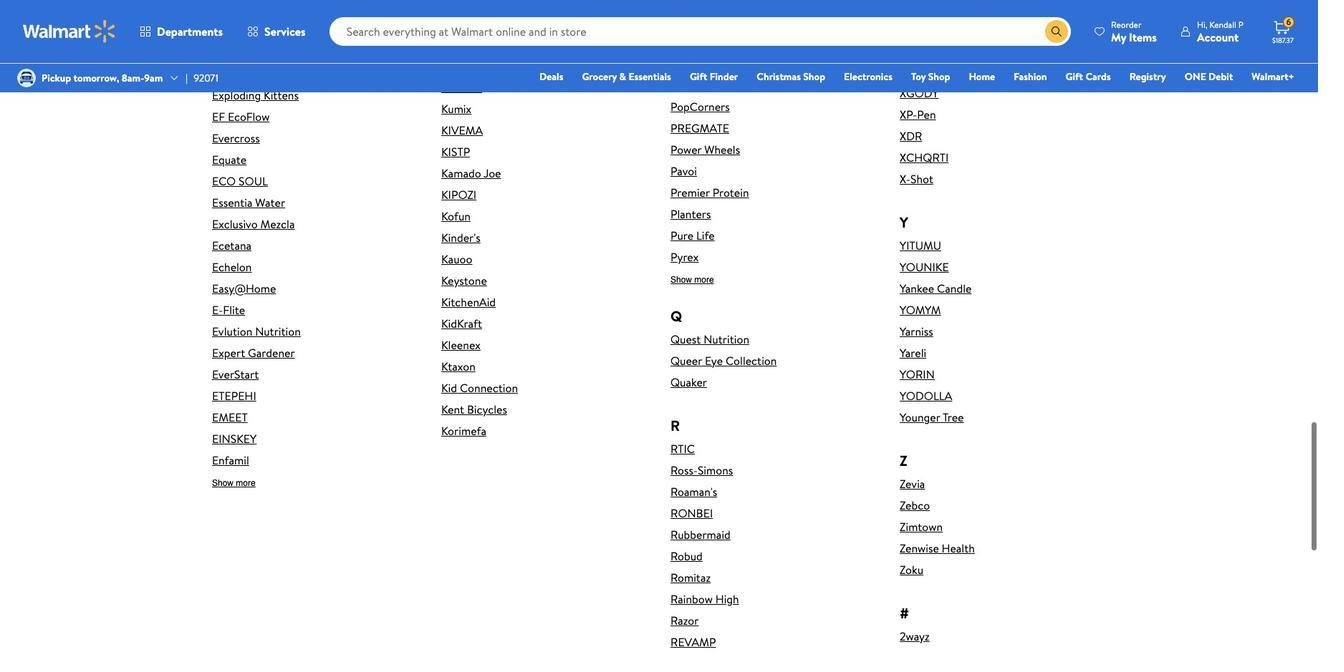Task type: vqa. For each thing, say whether or not it's contained in the screenshot.
Best
no



Task type: describe. For each thing, give the bounding box(es) containing it.
kipozi link
[[441, 187, 648, 203]]

essentia
[[212, 195, 252, 211]]

kamado joe link
[[441, 165, 648, 181]]

evlution nutrition link
[[212, 324, 418, 339]]

pyrex
[[671, 249, 699, 265]]

cakes
[[477, 36, 506, 52]]

gift for gift cards
[[1066, 69, 1083, 84]]

search icon image
[[1051, 26, 1062, 37]]

kicko
[[441, 58, 468, 74]]

essentia water link
[[212, 195, 418, 211]]

pillsbury pure balance popsockets pure leaf popcorners pregmate power wheels pavoi premier protein planters pure life pyrex
[[671, 13, 749, 265]]

xjd link
[[900, 64, 1106, 79]]

nutrition inside every man jack educational insights exploding kittens ef ecoflow evercross equate eco soul essentia water exclusivo mezcla ecetana echelon easy@home e-flite evlution nutrition expert gardener everstart etepehi emeet einskey enfamil
[[255, 324, 301, 339]]

registry
[[1130, 69, 1166, 84]]

e-
[[212, 302, 223, 318]]

ef
[[212, 109, 225, 125]]

rubbermaid link
[[671, 527, 877, 543]]

kitchenaid link
[[441, 294, 648, 310]]

p
[[1239, 18, 1244, 30]]

christmas shop link
[[750, 69, 832, 85]]

show more for the topmost "show more" button
[[671, 275, 714, 285]]

etepehi link
[[212, 388, 418, 404]]

kivema link
[[441, 122, 648, 138]]

0 vertical spatial show
[[671, 275, 692, 285]]

health
[[942, 541, 975, 557]]

kistp link
[[441, 144, 648, 160]]

zenwise health link
[[900, 541, 1106, 557]]

walmart+ link
[[1245, 69, 1301, 85]]

premier protein link
[[671, 185, 877, 201]]

yomym
[[900, 302, 941, 318]]

expert
[[212, 345, 245, 361]]

q
[[671, 307, 682, 326]]

easy@home link
[[212, 281, 418, 296]]

xjd
[[900, 64, 920, 79]]

e-flite link
[[212, 302, 418, 318]]

6 $187.37
[[1272, 16, 1294, 45]]

zimtown
[[900, 519, 943, 535]]

more for the topmost "show more" button
[[694, 275, 714, 285]]

pavoi
[[671, 163, 697, 179]]

yareli
[[900, 345, 926, 361]]

eco soul link
[[212, 173, 418, 189]]

ktaxon link
[[441, 359, 648, 375]]

joe
[[484, 165, 501, 181]]

romitaz link
[[671, 570, 877, 586]]

| 92071
[[186, 71, 218, 85]]

korimefa
[[441, 423, 486, 439]]

pillsbury link
[[671, 13, 877, 29]]

popcorners link
[[671, 99, 877, 115]]

soul
[[239, 173, 268, 189]]

zevia link
[[900, 476, 1106, 492]]

deals link
[[533, 69, 570, 85]]

exploding
[[212, 87, 261, 103]]

connection
[[460, 380, 518, 396]]

show more for bottom "show more" button
[[212, 478, 256, 488]]

9am
[[144, 71, 163, 85]]

gift cards link
[[1059, 69, 1117, 85]]

exploding kittens link
[[212, 87, 418, 103]]

shop for christmas shop
[[803, 69, 825, 84]]

echelon
[[212, 259, 252, 275]]

jack
[[266, 44, 288, 60]]

pickup tomorrow, 8am-9am
[[42, 71, 163, 85]]

popsockets link
[[671, 56, 877, 72]]

younger tree link
[[900, 410, 1106, 425]]

kittens
[[264, 87, 299, 103]]

e
[[212, 19, 220, 39]]

exclusivo
[[212, 216, 258, 232]]

&
[[619, 69, 626, 84]]

kent bicycles link
[[441, 402, 648, 418]]

x xjd xgody xp-pen xdr xchqrti x-shot
[[900, 39, 949, 187]]

Search search field
[[329, 17, 1071, 46]]

tomorrow,
[[73, 71, 119, 85]]

zimtown link
[[900, 519, 1106, 535]]

popcorners
[[671, 99, 730, 115]]

home link
[[962, 69, 1002, 85]]

1 pure from the top
[[671, 34, 694, 50]]

# 2wayz
[[900, 604, 930, 645]]

nutrition inside q quest nutrition queer eye collection quaker
[[704, 332, 749, 347]]

equate
[[212, 152, 247, 168]]

pyrex link
[[671, 249, 877, 265]]

fashion link
[[1007, 69, 1054, 85]]

quest nutrition link
[[671, 332, 877, 347]]

reorder
[[1111, 18, 1142, 30]]

emeet link
[[212, 410, 418, 425]]

zebco link
[[900, 498, 1106, 514]]

kidkraft
[[441, 316, 482, 332]]

exclusivo mezcla link
[[212, 216, 418, 232]]

kidkraft link
[[441, 316, 648, 332]]

revamp link
[[671, 635, 877, 650]]

2wayz link
[[900, 629, 1106, 645]]

younger
[[900, 410, 940, 425]]

0 vertical spatial show more button
[[671, 275, 714, 286]]

account
[[1197, 29, 1239, 45]]

queer
[[671, 353, 702, 369]]

quaker
[[671, 375, 707, 390]]

kid connection link
[[441, 380, 648, 396]]

shop for toy shop
[[928, 69, 950, 84]]

power
[[671, 142, 702, 158]]

xchqrti link
[[900, 150, 1106, 165]]

equate link
[[212, 152, 418, 168]]

walmart image
[[23, 20, 116, 43]]

easy@home
[[212, 281, 276, 296]]

more for bottom "show more" button
[[236, 478, 256, 488]]



Task type: locate. For each thing, give the bounding box(es) containing it.
quaker link
[[671, 375, 877, 390]]

kicko link
[[441, 58, 648, 74]]

eco
[[212, 173, 236, 189]]

0 horizontal spatial shop
[[803, 69, 825, 84]]

walmart+
[[1252, 69, 1295, 84]]

Walmart Site-Wide search field
[[329, 17, 1071, 46]]

pregmate
[[671, 120, 729, 136]]

show down pyrex
[[671, 275, 692, 285]]

2 shop from the left
[[928, 69, 950, 84]]

hi, kendall p account
[[1197, 18, 1244, 45]]

2 vertical spatial pure
[[671, 228, 694, 243]]

more down pyrex
[[694, 275, 714, 285]]

y yitumu younike yankee candle yomym yarniss yareli yorin yodolla younger tree
[[900, 213, 972, 425]]

more
[[694, 275, 714, 285], [236, 478, 256, 488]]

deals
[[539, 69, 563, 84]]

1 vertical spatial show
[[212, 478, 234, 488]]

grocery & essentials link
[[576, 69, 678, 85]]

1 horizontal spatial gift
[[1066, 69, 1083, 84]]

1 horizontal spatial more
[[694, 275, 714, 285]]

one
[[1185, 69, 1206, 84]]

show down enfamil
[[212, 478, 234, 488]]

roaman's link
[[671, 484, 877, 500]]

zoku link
[[900, 562, 1106, 578]]

kidplokio kodiak cakes kicko kidzlane kumix kivema kistp kamado joe kipozi kofun kinder's kauoo keystone kitchenaid kidkraft kleenex ktaxon kid connection kent bicycles korimefa
[[441, 15, 518, 439]]

simons
[[698, 463, 733, 478]]

grocery & essentials
[[582, 69, 671, 84]]

nutrition up eye
[[704, 332, 749, 347]]

emeet
[[212, 410, 248, 425]]

flite
[[223, 302, 245, 318]]

1 horizontal spatial shop
[[928, 69, 950, 84]]

evlution
[[212, 324, 252, 339]]

gift finder link
[[683, 69, 745, 85]]

show more down pyrex
[[671, 275, 714, 285]]

92071
[[194, 71, 218, 85]]

pregmate link
[[671, 120, 877, 136]]

candle
[[937, 281, 972, 296]]

gift inside "link"
[[1066, 69, 1083, 84]]

1 vertical spatial show more button
[[212, 478, 256, 489]]

1 horizontal spatial show more
[[671, 275, 714, 285]]

r
[[671, 416, 680, 435]]

0 horizontal spatial more
[[236, 478, 256, 488]]

xchqrti
[[900, 150, 949, 165]]

yarniss link
[[900, 324, 1106, 339]]

1 horizontal spatial show more button
[[671, 275, 714, 286]]

toy
[[911, 69, 926, 84]]

yitumu
[[900, 238, 941, 254]]

0 horizontal spatial show
[[212, 478, 234, 488]]

xdr link
[[900, 128, 1106, 144]]

1 shop from the left
[[803, 69, 825, 84]]

0 horizontal spatial gift
[[690, 69, 707, 84]]

zebco
[[900, 498, 930, 514]]

0 vertical spatial more
[[694, 275, 714, 285]]

2 gift from the left
[[1066, 69, 1083, 84]]

yarniss
[[900, 324, 933, 339]]

0 horizontal spatial nutrition
[[255, 324, 301, 339]]

 image
[[17, 69, 36, 87]]

finder
[[710, 69, 738, 84]]

gift for gift finder
[[690, 69, 707, 84]]

gift left finder
[[690, 69, 707, 84]]

ross-simons link
[[671, 463, 877, 478]]

echelon link
[[212, 259, 418, 275]]

2wayz
[[900, 629, 930, 645]]

show more button down enfamil
[[212, 478, 256, 489]]

ecetana
[[212, 238, 252, 254]]

kleenex
[[441, 337, 481, 353]]

life
[[696, 228, 715, 243]]

3 pure from the top
[[671, 228, 694, 243]]

pickup
[[42, 71, 71, 85]]

pavoi link
[[671, 163, 877, 179]]

kistp
[[441, 144, 470, 160]]

pen
[[917, 107, 936, 122]]

high
[[715, 592, 739, 607]]

6
[[1286, 16, 1291, 28]]

more down enfamil
[[236, 478, 256, 488]]

kumix
[[441, 101, 472, 117]]

show more button down pyrex
[[671, 275, 714, 286]]

items
[[1129, 29, 1157, 45]]

#
[[900, 604, 909, 623]]

1 vertical spatial more
[[236, 478, 256, 488]]

kivema
[[441, 122, 483, 138]]

toy shop
[[911, 69, 950, 84]]

razor
[[671, 613, 699, 629]]

educational
[[212, 66, 270, 82]]

1 gift from the left
[[690, 69, 707, 84]]

kid
[[441, 380, 457, 396]]

electronics link
[[838, 69, 899, 85]]

gift left cards
[[1066, 69, 1083, 84]]

1 vertical spatial show more
[[212, 478, 256, 488]]

ronbei link
[[671, 506, 877, 521]]

1 vertical spatial pure
[[671, 77, 694, 93]]

enfamil link
[[212, 453, 418, 468]]

evercross
[[212, 130, 260, 146]]

ross-
[[671, 463, 698, 478]]

kleenex link
[[441, 337, 648, 353]]

0 horizontal spatial show more button
[[212, 478, 256, 489]]

pure down pillsbury
[[671, 34, 694, 50]]

0 vertical spatial pure
[[671, 34, 694, 50]]

departments button
[[128, 14, 235, 49]]

ronbei
[[671, 506, 713, 521]]

8am-
[[122, 71, 144, 85]]

kinder's link
[[441, 230, 648, 246]]

0 horizontal spatial show more
[[212, 478, 256, 488]]

pillsbury
[[671, 13, 713, 29]]

etepehi
[[212, 388, 256, 404]]

2 pure from the top
[[671, 77, 694, 93]]

kidplokio
[[441, 15, 487, 31]]

yodolla
[[900, 388, 952, 404]]

departments
[[157, 24, 223, 39]]

power wheels link
[[671, 142, 877, 158]]

kipozi
[[441, 187, 477, 203]]

pure left the leaf
[[671, 77, 694, 93]]

x
[[900, 39, 909, 58]]

z
[[900, 451, 908, 471]]

shop right toy
[[928, 69, 950, 84]]

z zevia zebco zimtown zenwise health zoku
[[900, 451, 975, 578]]

r rtic ross-simons roaman's ronbei rubbermaid robud romitaz rainbow high razor revamp
[[671, 416, 739, 650]]

nutrition up gardener
[[255, 324, 301, 339]]

keystone
[[441, 273, 487, 289]]

einskey
[[212, 431, 257, 447]]

evercross link
[[212, 130, 418, 146]]

gift
[[690, 69, 707, 84], [1066, 69, 1083, 84]]

einskey link
[[212, 431, 418, 447]]

water
[[255, 195, 285, 211]]

essentials
[[629, 69, 671, 84]]

show more down enfamil
[[212, 478, 256, 488]]

1 horizontal spatial nutrition
[[704, 332, 749, 347]]

1 horizontal spatial show
[[671, 275, 692, 285]]

0 vertical spatial show more
[[671, 275, 714, 285]]

pure up pyrex
[[671, 228, 694, 243]]

my
[[1111, 29, 1126, 45]]

shop right christmas
[[803, 69, 825, 84]]

kauoo
[[441, 251, 472, 267]]

q quest nutrition queer eye collection quaker
[[671, 307, 777, 390]]

cards
[[1086, 69, 1111, 84]]



